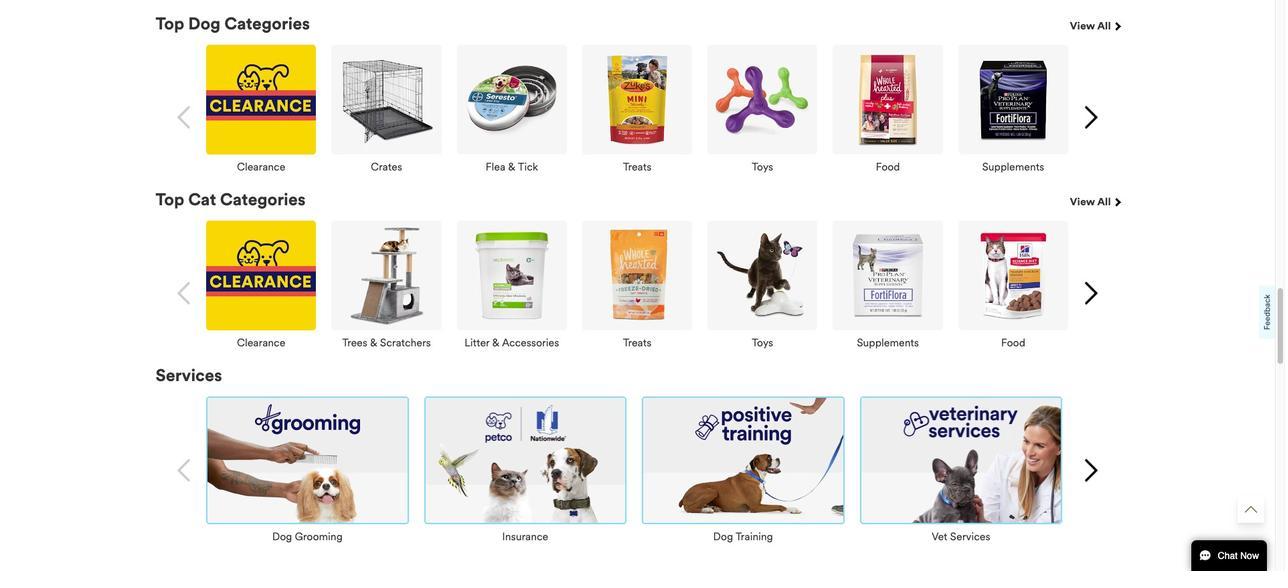 Task type: locate. For each thing, give the bounding box(es) containing it.
top
[[156, 13, 184, 34], [156, 190, 184, 210]]

food for food link for dog food "image"
[[876, 161, 900, 173]]

1 < button from the top
[[166, 99, 203, 136]]

2 top from the top
[[156, 190, 184, 210]]

0 vertical spatial toys
[[752, 161, 773, 173]]

clearance link for dog
[[237, 155, 285, 175]]

&
[[508, 161, 515, 173], [370, 337, 377, 350], [492, 337, 499, 350]]

view all
[[1070, 19, 1114, 32], [1070, 196, 1114, 208]]

toys for top cat categories
[[752, 337, 773, 350]]

2 horizontal spatial &
[[508, 161, 515, 173]]

cat food image
[[958, 221, 1068, 331]]

view all link
[[1070, 14, 1120, 45], [1070, 190, 1120, 221]]

1 vertical spatial view all
[[1070, 196, 1114, 208]]

dog grooming link
[[272, 525, 342, 545]]

< for dog
[[181, 109, 188, 125]]

1 toys link from the top
[[752, 155, 773, 175]]

3 < button from the top
[[166, 453, 203, 490]]

supplements for supplements for dogs image
[[982, 161, 1044, 173]]

grooming
[[295, 531, 342, 544]]

1 vertical spatial supplements
[[857, 337, 919, 350]]

0 vertical spatial > button
[[1072, 99, 1109, 136]]

cat toys image
[[708, 221, 818, 331]]

0 vertical spatial all
[[1098, 19, 1111, 32]]

treats link
[[623, 155, 651, 175], [623, 331, 651, 351]]

categories
[[224, 13, 310, 34], [220, 190, 306, 210]]

1 horizontal spatial food link
[[1001, 331, 1025, 351]]

0 vertical spatial treats
[[623, 161, 651, 173]]

1 horizontal spatial food
[[1001, 337, 1025, 350]]

0 horizontal spatial &
[[370, 337, 377, 350]]

1 vertical spatial services
[[950, 531, 990, 544]]

toys link for top cat categories
[[752, 331, 773, 351]]

1 vertical spatial clearance
[[237, 337, 285, 350]]

2 toys from the top
[[752, 337, 773, 350]]

supplements link for supplements for dogs image
[[982, 155, 1044, 175]]

1 vertical spatial categories
[[220, 190, 306, 210]]

2 toys link from the top
[[752, 331, 773, 351]]

supplements link for supplements for cats image
[[857, 331, 919, 351]]

1 view all link from the top
[[1070, 14, 1120, 45]]

1 vertical spatial food link
[[1001, 331, 1025, 351]]

1 vertical spatial > button
[[1072, 275, 1109, 312]]

2 < from the top
[[181, 285, 188, 302]]

dog
[[188, 13, 221, 34], [272, 531, 292, 544], [713, 531, 733, 544]]

1 treats from the top
[[623, 161, 651, 173]]

view
[[1070, 19, 1096, 32], [1070, 196, 1096, 208]]

insurance
[[502, 531, 548, 544]]

2 treats link from the top
[[623, 331, 651, 351]]

2 > from the top
[[1087, 285, 1094, 302]]

1 vertical spatial treats
[[623, 337, 651, 350]]

0 vertical spatial >
[[1087, 109, 1094, 125]]

dog flea and tick treatment image
[[457, 45, 567, 155]]

toys link
[[752, 155, 773, 175], [752, 331, 773, 351]]

< for cat
[[181, 285, 188, 302]]

food link
[[876, 155, 900, 175], [1001, 331, 1025, 351]]

clearance link
[[237, 155, 285, 175], [237, 331, 285, 351]]

2 < button from the top
[[166, 275, 203, 312]]

2 horizontal spatial dog
[[713, 531, 733, 544]]

1 vertical spatial clearance link
[[237, 331, 285, 351]]

0 vertical spatial <
[[181, 109, 188, 125]]

vet
[[932, 531, 948, 544]]

0 vertical spatial top
[[156, 13, 184, 34]]

1 top from the top
[[156, 13, 184, 34]]

vet services
[[932, 531, 990, 544]]

1 toys from the top
[[752, 161, 773, 173]]

treats
[[623, 161, 651, 173], [623, 337, 651, 350]]

& right "trees"
[[370, 337, 377, 350]]

0 vertical spatial supplements
[[982, 161, 1044, 173]]

supplements for dogs image
[[958, 45, 1068, 155]]

0 vertical spatial clearance link
[[237, 155, 285, 175]]

categories for top dog categories
[[224, 13, 310, 34]]

& for top cat categories
[[492, 337, 499, 350]]

top cat categories
[[156, 190, 306, 210]]

clearance link for cat
[[237, 331, 285, 351]]

0 vertical spatial categories
[[224, 13, 310, 34]]

tick
[[518, 161, 538, 173]]

1 horizontal spatial &
[[492, 337, 499, 350]]

1 < from the top
[[181, 109, 188, 125]]

0 horizontal spatial services
[[156, 366, 222, 387]]

2 clearance link from the top
[[237, 331, 285, 351]]

dog for dog training
[[713, 531, 733, 544]]

1 horizontal spatial dog
[[272, 531, 292, 544]]

1 treats link from the top
[[623, 155, 651, 175]]

litter & accessories link
[[464, 331, 559, 351]]

2 all from the top
[[1098, 196, 1111, 208]]

1 vertical spatial toys link
[[752, 331, 773, 351]]

2 clearance from the top
[[237, 337, 285, 350]]

1 view all from the top
[[1070, 19, 1114, 32]]

1 clearance link from the top
[[237, 155, 285, 175]]

0 vertical spatial < button
[[166, 99, 203, 136]]

cat supplies on clearance image
[[206, 221, 316, 331]]

2 vertical spatial <
[[181, 463, 188, 479]]

& for top dog categories
[[508, 161, 515, 173]]

crates
[[371, 161, 402, 173]]

2 vertical spatial > button
[[1072, 453, 1109, 490]]

0 vertical spatial food
[[876, 161, 900, 173]]

1 vertical spatial <
[[181, 285, 188, 302]]

1 > from the top
[[1087, 109, 1094, 125]]

1 vertical spatial all
[[1098, 196, 1111, 208]]

accessories
[[502, 337, 559, 350]]

food
[[876, 161, 900, 173], [1001, 337, 1025, 350]]

insurance link
[[502, 525, 548, 545]]

1 clearance from the top
[[237, 161, 285, 173]]

0 vertical spatial food link
[[876, 155, 900, 175]]

<
[[181, 109, 188, 125], [181, 285, 188, 302], [181, 463, 188, 479]]

clearance
[[237, 161, 285, 173], [237, 337, 285, 350]]

1 vertical spatial top
[[156, 190, 184, 210]]

0 vertical spatial view all
[[1070, 19, 1114, 32]]

0 vertical spatial supplements link
[[982, 155, 1044, 175]]

food link for cat food image
[[1001, 331, 1025, 351]]

2 > button from the top
[[1072, 275, 1109, 312]]

supplements link
[[982, 155, 1044, 175], [857, 331, 919, 351]]

0 vertical spatial toys link
[[752, 155, 773, 175]]

0 vertical spatial view all link
[[1070, 14, 1120, 45]]

0 vertical spatial services
[[156, 366, 222, 387]]

supplements for supplements for cats image
[[857, 337, 919, 350]]

all
[[1098, 19, 1111, 32], [1098, 196, 1111, 208]]

dog toys image
[[708, 45, 818, 155]]

& right litter
[[492, 337, 499, 350]]

0 vertical spatial treats link
[[623, 155, 651, 175]]

all for top dog categories
[[1098, 19, 1111, 32]]

3 > from the top
[[1087, 463, 1094, 479]]

2 view all from the top
[[1070, 196, 1114, 208]]

view all link for top cat categories
[[1070, 190, 1120, 221]]

0 vertical spatial view
[[1070, 19, 1096, 32]]

2 treats from the top
[[623, 337, 651, 350]]

1 vertical spatial food
[[1001, 337, 1025, 350]]

toys
[[752, 161, 773, 173], [752, 337, 773, 350]]

0 horizontal spatial supplements link
[[857, 331, 919, 351]]

1 all from the top
[[1098, 19, 1111, 32]]

0 horizontal spatial food link
[[876, 155, 900, 175]]

1 vertical spatial view
[[1070, 196, 1096, 208]]

2 vertical spatial < button
[[166, 453, 203, 490]]

dog treats image
[[582, 45, 692, 155]]

food for cat food image's food link
[[1001, 337, 1025, 350]]

cat treats image
[[582, 221, 692, 331]]

dog grooming
[[272, 531, 342, 544]]

1 vertical spatial treats link
[[623, 331, 651, 351]]

dog crates image
[[331, 45, 441, 155]]

>
[[1087, 109, 1094, 125], [1087, 285, 1094, 302], [1087, 463, 1094, 479]]

< button for dog
[[166, 99, 203, 136]]

1 view from the top
[[1070, 19, 1096, 32]]

1 horizontal spatial supplements link
[[982, 155, 1044, 175]]

treats link for top cat categories
[[623, 331, 651, 351]]

> button
[[1072, 99, 1109, 136], [1072, 275, 1109, 312], [1072, 453, 1109, 490]]

supplements
[[982, 161, 1044, 173], [857, 337, 919, 350]]

2 view from the top
[[1070, 196, 1096, 208]]

0 horizontal spatial food
[[876, 161, 900, 173]]

1 horizontal spatial supplements
[[982, 161, 1044, 173]]

0 horizontal spatial supplements
[[857, 337, 919, 350]]

1 > button from the top
[[1072, 99, 1109, 136]]

services
[[156, 366, 222, 387], [950, 531, 990, 544]]

2 vertical spatial >
[[1087, 463, 1094, 479]]

1 vertical spatial >
[[1087, 285, 1094, 302]]

1 vertical spatial toys
[[752, 337, 773, 350]]

< button
[[166, 99, 203, 136], [166, 275, 203, 312], [166, 453, 203, 490]]

top for top cat categories
[[156, 190, 184, 210]]

& left tick
[[508, 161, 515, 173]]

1 vertical spatial view all link
[[1070, 190, 1120, 221]]

0 vertical spatial clearance
[[237, 161, 285, 173]]

1 vertical spatial < button
[[166, 275, 203, 312]]

crates link
[[371, 155, 402, 175]]

1 vertical spatial supplements link
[[857, 331, 919, 351]]

2 view all link from the top
[[1070, 190, 1120, 221]]



Task type: vqa. For each thing, say whether or not it's contained in the screenshot.
the bottommost All
yes



Task type: describe. For each thing, give the bounding box(es) containing it.
cat furniture image
[[331, 221, 441, 331]]

top dog categories
[[156, 13, 310, 34]]

dog training link
[[713, 525, 773, 545]]

cat litter & accessories image
[[457, 221, 567, 331]]

flea & tick link
[[486, 155, 538, 175]]

flea & tick
[[486, 161, 538, 173]]

flea
[[486, 161, 505, 173]]

trees & scratchers
[[342, 337, 431, 350]]

view all link for top dog categories
[[1070, 14, 1120, 45]]

supplements for cats image
[[833, 221, 943, 331]]

3 < from the top
[[181, 463, 188, 479]]

categories for top cat categories
[[220, 190, 306, 210]]

litter & accessories
[[464, 337, 559, 350]]

view all for top cat categories
[[1070, 196, 1114, 208]]

litter
[[464, 337, 489, 350]]

scratchers
[[380, 337, 431, 350]]

dog training
[[713, 531, 773, 544]]

> for top cat categories
[[1087, 285, 1094, 302]]

> button for top dog categories
[[1072, 99, 1109, 136]]

vet services link
[[932, 525, 990, 545]]

view for top cat categories
[[1070, 196, 1096, 208]]

> button for top cat categories
[[1072, 275, 1109, 312]]

training
[[736, 531, 773, 544]]

scroll to top image
[[1245, 504, 1258, 516]]

view all for top dog categories
[[1070, 19, 1114, 32]]

view for top dog categories
[[1070, 19, 1096, 32]]

dog for dog grooming
[[272, 531, 292, 544]]

treats for top cat categories
[[623, 337, 651, 350]]

clearance for cat
[[237, 337, 285, 350]]

food link for dog food "image"
[[876, 155, 900, 175]]

clearance for dog
[[237, 161, 285, 173]]

all for top cat categories
[[1098, 196, 1111, 208]]

cat
[[188, 190, 216, 210]]

treats link for top dog categories
[[623, 155, 651, 175]]

trees & scratchers link
[[342, 331, 431, 351]]

dog food image
[[833, 45, 943, 155]]

< button for cat
[[166, 275, 203, 312]]

top for top dog categories
[[156, 13, 184, 34]]

1 horizontal spatial services
[[950, 531, 990, 544]]

dog supplies on clearance image
[[206, 45, 316, 155]]

3 > button from the top
[[1072, 453, 1109, 490]]

trees
[[342, 337, 367, 350]]

0 horizontal spatial dog
[[188, 13, 221, 34]]

treats for top dog categories
[[623, 161, 651, 173]]

toys link for top dog categories
[[752, 155, 773, 175]]

styled arrow button link
[[1238, 497, 1265, 524]]

toys for top dog categories
[[752, 161, 773, 173]]

> for top dog categories
[[1087, 109, 1094, 125]]



